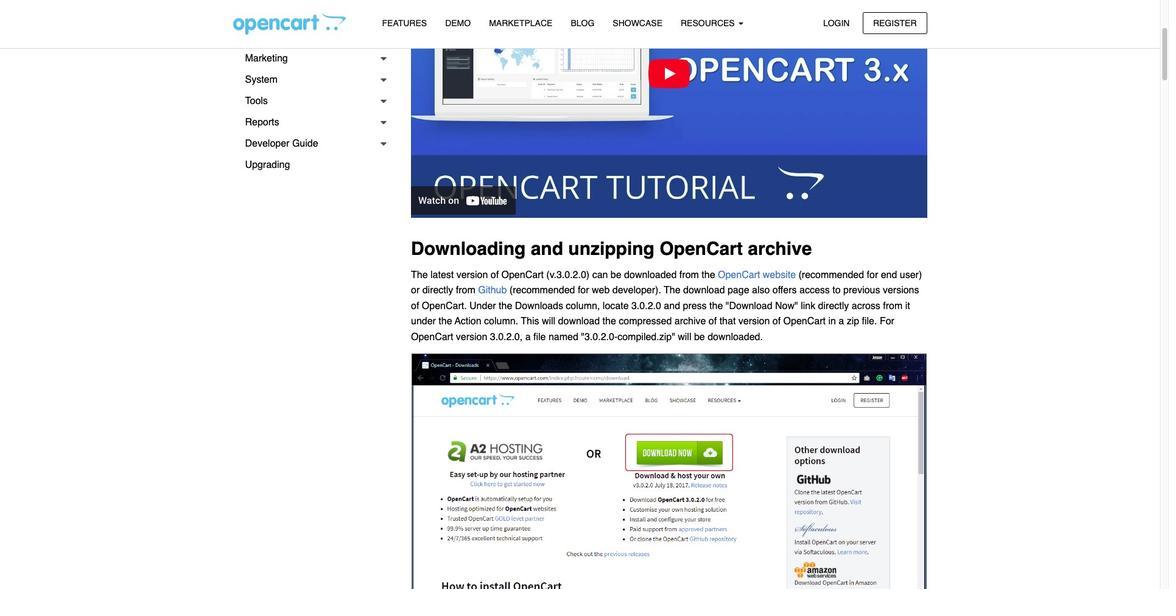 Task type: vqa. For each thing, say whether or not it's contained in the screenshot.
products
no



Task type: locate. For each thing, give the bounding box(es) containing it.
opencart website link
[[718, 270, 796, 280]]

0 vertical spatial will
[[542, 316, 555, 327]]

user)
[[900, 270, 922, 280]]

github
[[478, 285, 507, 296]]

0 vertical spatial archive
[[748, 238, 812, 259]]

0 vertical spatial directly
[[422, 285, 453, 296]]

0 horizontal spatial for
[[578, 285, 589, 296]]

developer
[[245, 138, 289, 149]]

version up github link
[[456, 270, 488, 280]]

(recommended for end user) or directly from
[[411, 270, 922, 296]]

in
[[828, 316, 836, 327]]

locate
[[603, 301, 629, 312]]

the up or
[[411, 270, 428, 280]]

link
[[801, 301, 815, 312]]

0 horizontal spatial (recommended
[[510, 285, 575, 296]]

and inside (recommended for web developer). the download page also offers access to previous versions of opencart. under the downloads column, locate 3.0.2.0 and press the "download now" link directly across from it under the action column. this will download the compressed archive of that version of opencart in a zip file. for opencart version 3.0.2.0, a file named "3.0.2.0-compiled.zip" will be downloaded.
[[664, 301, 680, 312]]

tools
[[245, 96, 268, 107]]

opencart up page
[[718, 270, 760, 280]]

0 horizontal spatial and
[[531, 238, 563, 259]]

of
[[491, 270, 499, 280], [411, 301, 419, 312], [709, 316, 717, 327], [773, 316, 781, 327]]

demo
[[445, 18, 471, 28]]

0 vertical spatial from
[[679, 270, 699, 280]]

0 vertical spatial and
[[531, 238, 563, 259]]

"3.0.2.0-
[[581, 332, 618, 343]]

to
[[832, 285, 841, 296]]

0 vertical spatial for
[[867, 270, 878, 280]]

and left press
[[664, 301, 680, 312]]

download down column,
[[558, 316, 600, 327]]

login
[[823, 18, 850, 28]]

0 horizontal spatial from
[[456, 285, 475, 296]]

and up (v.3.0.2.0)
[[531, 238, 563, 259]]

1 vertical spatial will
[[678, 332, 691, 343]]

showcase
[[613, 18, 662, 28]]

opencart.
[[422, 301, 467, 312]]

for inside (recommended for web developer). the download page also offers access to previous versions of opencart. under the downloads column, locate 3.0.2.0 and press the "download now" link directly across from it under the action column. this will download the compressed archive of that version of opencart in a zip file. for opencart version 3.0.2.0, a file named "3.0.2.0-compiled.zip" will be downloaded.
[[578, 285, 589, 296]]

1 vertical spatial from
[[456, 285, 475, 296]]

offers
[[773, 285, 797, 296]]

1 horizontal spatial (recommended
[[799, 270, 864, 280]]

download up press
[[683, 285, 725, 296]]

0 horizontal spatial be
[[611, 270, 621, 280]]

2 vertical spatial from
[[883, 301, 903, 312]]

features
[[382, 18, 427, 28]]

1 vertical spatial directly
[[818, 301, 849, 312]]

1 vertical spatial be
[[694, 332, 705, 343]]

register
[[873, 18, 917, 28]]

1 vertical spatial for
[[578, 285, 589, 296]]

directly up in on the bottom of page
[[818, 301, 849, 312]]

sales link
[[233, 27, 393, 48]]

upgrading
[[245, 160, 290, 170]]

be down press
[[694, 332, 705, 343]]

across
[[852, 301, 880, 312]]

sales
[[245, 32, 269, 43]]

demo link
[[436, 13, 480, 34]]

github link
[[478, 285, 507, 296]]

archive up website
[[748, 238, 812, 259]]

resources link
[[672, 13, 752, 34]]

opencart down link
[[783, 316, 826, 327]]

2 horizontal spatial from
[[883, 301, 903, 312]]

marketing link
[[233, 48, 393, 69]]

marketing
[[245, 53, 288, 64]]

0 vertical spatial the
[[411, 270, 428, 280]]

0 horizontal spatial will
[[542, 316, 555, 327]]

0 horizontal spatial archive
[[675, 316, 706, 327]]

version
[[456, 270, 488, 280], [738, 316, 770, 327], [456, 332, 487, 343]]

archive
[[748, 238, 812, 259], [675, 316, 706, 327]]

(recommended up downloads
[[510, 285, 575, 296]]

system link
[[233, 69, 393, 91]]

for inside (recommended for end user) or directly from
[[867, 270, 878, 280]]

directly down the latest
[[422, 285, 453, 296]]

1 vertical spatial and
[[664, 301, 680, 312]]

a left file
[[525, 332, 531, 343]]

downloaded.
[[708, 332, 763, 343]]

archive down press
[[675, 316, 706, 327]]

download
[[683, 285, 725, 296], [558, 316, 600, 327]]

1 horizontal spatial from
[[679, 270, 699, 280]]

(recommended inside (recommended for end user) or directly from
[[799, 270, 864, 280]]

1 horizontal spatial a
[[839, 316, 844, 327]]

system
[[245, 74, 278, 85]]

opencart up github link
[[501, 270, 544, 280]]

developer guide link
[[233, 133, 393, 155]]

tools link
[[233, 91, 393, 112]]

will down press
[[678, 332, 691, 343]]

of down now"
[[773, 316, 781, 327]]

the
[[702, 270, 715, 280], [499, 301, 512, 312], [709, 301, 723, 312], [439, 316, 452, 327], [603, 316, 616, 327]]

now"
[[775, 301, 798, 312]]

(recommended
[[799, 270, 864, 280], [510, 285, 575, 296]]

page
[[728, 285, 749, 296]]

1 horizontal spatial be
[[694, 332, 705, 343]]

downloaded
[[624, 270, 677, 280]]

1 horizontal spatial download
[[683, 285, 725, 296]]

1 horizontal spatial archive
[[748, 238, 812, 259]]

from up press
[[679, 270, 699, 280]]

a right in on the bottom of page
[[839, 316, 844, 327]]

version down action
[[456, 332, 487, 343]]

0 vertical spatial (recommended
[[799, 270, 864, 280]]

1 horizontal spatial for
[[867, 270, 878, 280]]

website
[[763, 270, 796, 280]]

for for web
[[578, 285, 589, 296]]

of down or
[[411, 301, 419, 312]]

a
[[839, 316, 844, 327], [525, 332, 531, 343]]

1 vertical spatial (recommended
[[510, 285, 575, 296]]

the
[[411, 270, 428, 280], [664, 285, 680, 296]]

1 vertical spatial the
[[664, 285, 680, 296]]

3.0.2.0
[[631, 301, 661, 312]]

from up under
[[456, 285, 475, 296]]

for up column,
[[578, 285, 589, 296]]

compressed
[[619, 316, 672, 327]]

be right can
[[611, 270, 621, 280]]

for left end
[[867, 270, 878, 280]]

it
[[905, 301, 910, 312]]

guide
[[292, 138, 318, 149]]

1 horizontal spatial directly
[[818, 301, 849, 312]]

previous
[[843, 285, 880, 296]]

directly
[[422, 285, 453, 296], [818, 301, 849, 312]]

under
[[411, 316, 436, 327]]

0 vertical spatial version
[[456, 270, 488, 280]]

(recommended up to
[[799, 270, 864, 280]]

(recommended inside (recommended for web developer). the download page also offers access to previous versions of opencart. under the downloads column, locate 3.0.2.0 and press the "download now" link directly across from it under the action column. this will download the compressed archive of that version of opencart in a zip file. for opencart version 3.0.2.0, a file named "3.0.2.0-compiled.zip" will be downloaded.
[[510, 285, 575, 296]]

0 horizontal spatial the
[[411, 270, 428, 280]]

extensions link
[[233, 5, 393, 27]]

version down "download
[[738, 316, 770, 327]]

be inside (recommended for web developer). the download page also offers access to previous versions of opencart. under the downloads column, locate 3.0.2.0 and press the "download now" link directly across from it under the action column. this will download the compressed archive of that version of opencart in a zip file. for opencart version 3.0.2.0, a file named "3.0.2.0-compiled.zip" will be downloaded.
[[694, 332, 705, 343]]

zip
[[847, 316, 859, 327]]

be
[[611, 270, 621, 280], [694, 332, 705, 343]]

from
[[679, 270, 699, 280], [456, 285, 475, 296], [883, 301, 903, 312]]

latest
[[430, 270, 454, 280]]

downloads
[[515, 301, 563, 312]]

the down downloaded
[[664, 285, 680, 296]]

that
[[719, 316, 736, 327]]

will
[[542, 316, 555, 327], [678, 332, 691, 343]]

0 horizontal spatial directly
[[422, 285, 453, 296]]

and
[[531, 238, 563, 259], [664, 301, 680, 312]]

press
[[683, 301, 707, 312]]

1 vertical spatial archive
[[675, 316, 706, 327]]

1 horizontal spatial and
[[664, 301, 680, 312]]

1 vertical spatial a
[[525, 332, 531, 343]]

the up column.
[[499, 301, 512, 312]]

from left it
[[883, 301, 903, 312]]

of left that
[[709, 316, 717, 327]]

register link
[[863, 12, 927, 34]]

or
[[411, 285, 420, 296]]

opencart
[[660, 238, 743, 259], [501, 270, 544, 280], [718, 270, 760, 280], [783, 316, 826, 327], [411, 332, 453, 343]]

web
[[592, 285, 610, 296]]

marketplace link
[[480, 13, 562, 34]]

will up file
[[542, 316, 555, 327]]

archive inside (recommended for web developer). the download page also offers access to previous versions of opencart. under the downloads column, locate 3.0.2.0 and press the "download now" link directly across from it under the action column. this will download the compressed archive of that version of opencart in a zip file. for opencart version 3.0.2.0, a file named "3.0.2.0-compiled.zip" will be downloaded.
[[675, 316, 706, 327]]

(recommended for web
[[510, 285, 575, 296]]

0 horizontal spatial download
[[558, 316, 600, 327]]

1 horizontal spatial the
[[664, 285, 680, 296]]



Task type: describe. For each thing, give the bounding box(es) containing it.
opencart official site - download image
[[411, 353, 927, 589]]

"download
[[726, 301, 772, 312]]

end
[[881, 270, 897, 280]]

action
[[455, 316, 481, 327]]

directly inside (recommended for web developer). the download page also offers access to previous versions of opencart. under the downloads column, locate 3.0.2.0 and press the "download now" link directly across from it under the action column. this will download the compressed archive of that version of opencart in a zip file. for opencart version 3.0.2.0, a file named "3.0.2.0-compiled.zip" will be downloaded.
[[818, 301, 849, 312]]

the up press
[[702, 270, 715, 280]]

blog link
[[562, 13, 604, 34]]

features link
[[373, 13, 436, 34]]

(v.3.0.2.0)
[[546, 270, 590, 280]]

0 vertical spatial be
[[611, 270, 621, 280]]

column.
[[484, 316, 518, 327]]

extensions
[[245, 10, 293, 21]]

for for end
[[867, 270, 878, 280]]

opencart - open source shopping cart solution image
[[233, 13, 346, 35]]

2 vertical spatial version
[[456, 332, 487, 343]]

the down "opencart."
[[439, 316, 452, 327]]

the down locate
[[603, 316, 616, 327]]

marketplace
[[489, 18, 552, 28]]

(recommended for web developer). the download page also offers access to previous versions of opencart. under the downloads column, locate 3.0.2.0 and press the "download now" link directly across from it under the action column. this will download the compressed archive of that version of opencart in a zip file. for opencart version 3.0.2.0, a file named "3.0.2.0-compiled.zip" will be downloaded.
[[411, 285, 919, 343]]

showcase link
[[604, 13, 672, 34]]

this
[[521, 316, 539, 327]]

compiled.zip"
[[618, 332, 675, 343]]

0 vertical spatial download
[[683, 285, 725, 296]]

3.0.2.0,
[[490, 332, 523, 343]]

directly inside (recommended for end user) or directly from
[[422, 285, 453, 296]]

1 vertical spatial download
[[558, 316, 600, 327]]

named
[[549, 332, 578, 343]]

versions
[[883, 285, 919, 296]]

1 horizontal spatial will
[[678, 332, 691, 343]]

the latest version of opencart (v.3.0.2.0) can be downloaded from the opencart website
[[411, 270, 796, 280]]

from inside (recommended for web developer). the download page also offers access to previous versions of opencart. under the downloads column, locate 3.0.2.0 and press the "download now" link directly across from it under the action column. this will download the compressed archive of that version of opencart in a zip file. for opencart version 3.0.2.0, a file named "3.0.2.0-compiled.zip" will be downloaded.
[[883, 301, 903, 312]]

the up that
[[709, 301, 723, 312]]

reports
[[245, 117, 279, 128]]

downloading
[[411, 238, 526, 259]]

upgrading link
[[233, 155, 393, 176]]

1 vertical spatial version
[[738, 316, 770, 327]]

resources
[[681, 18, 737, 28]]

(recommended for end
[[799, 270, 864, 280]]

unzipping
[[568, 238, 655, 259]]

developer guide
[[245, 138, 318, 149]]

blog
[[571, 18, 594, 28]]

login link
[[813, 12, 860, 34]]

also
[[752, 285, 770, 296]]

file.
[[862, 316, 877, 327]]

downloading and unzipping opencart archive
[[411, 238, 812, 259]]

file
[[533, 332, 546, 343]]

for
[[880, 316, 894, 327]]

of up github link
[[491, 270, 499, 280]]

can
[[592, 270, 608, 280]]

column,
[[566, 301, 600, 312]]

access
[[799, 285, 830, 296]]

0 horizontal spatial a
[[525, 332, 531, 343]]

0 vertical spatial a
[[839, 316, 844, 327]]

the inside (recommended for web developer). the download page also offers access to previous versions of opencart. under the downloads column, locate 3.0.2.0 and press the "download now" link directly across from it under the action column. this will download the compressed archive of that version of opencart in a zip file. for opencart version 3.0.2.0, a file named "3.0.2.0-compiled.zip" will be downloaded.
[[664, 285, 680, 296]]

from inside (recommended for end user) or directly from
[[456, 285, 475, 296]]

developer).
[[612, 285, 661, 296]]

under
[[469, 301, 496, 312]]

reports link
[[233, 112, 393, 133]]

opencart down under
[[411, 332, 453, 343]]

opencart up (recommended for end user) or directly from
[[660, 238, 743, 259]]



